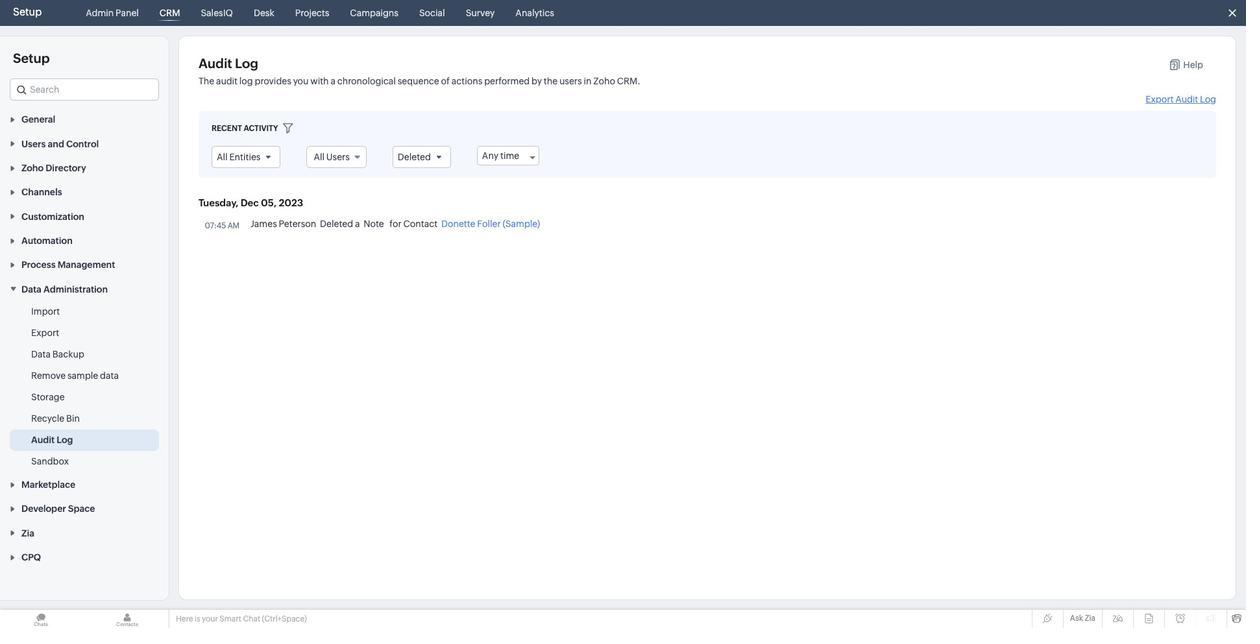 Task type: locate. For each thing, give the bounding box(es) containing it.
social link
[[414, 0, 450, 26]]

here
[[176, 615, 193, 624]]

crm link
[[154, 0, 185, 26]]

crm
[[160, 8, 180, 18]]

projects
[[295, 8, 329, 18]]

panel
[[116, 8, 139, 18]]

zia
[[1085, 614, 1096, 623]]

admin panel
[[86, 8, 139, 18]]

contacts image
[[86, 610, 168, 628]]

survey link
[[461, 0, 500, 26]]

campaigns
[[350, 8, 398, 18]]

analytics
[[516, 8, 554, 18]]

admin panel link
[[81, 0, 144, 26]]

desk
[[254, 8, 274, 18]]

(ctrl+space)
[[262, 615, 307, 624]]



Task type: vqa. For each thing, say whether or not it's contained in the screenshot.
(Ctrl+Space)
yes



Task type: describe. For each thing, give the bounding box(es) containing it.
ask zia
[[1070, 614, 1096, 623]]

is
[[195, 615, 200, 624]]

smart
[[220, 615, 241, 624]]

survey
[[466, 8, 495, 18]]

salesiq
[[201, 8, 233, 18]]

projects link
[[290, 0, 334, 26]]

setup
[[13, 6, 42, 18]]

analytics link
[[510, 0, 559, 26]]

campaigns link
[[345, 0, 404, 26]]

ask
[[1070, 614, 1083, 623]]

social
[[419, 8, 445, 18]]

admin
[[86, 8, 114, 18]]

salesiq link
[[196, 0, 238, 26]]

desk link
[[248, 0, 280, 26]]

chats image
[[0, 610, 82, 628]]

here is your smart chat (ctrl+space)
[[176, 615, 307, 624]]

chat
[[243, 615, 260, 624]]

your
[[202, 615, 218, 624]]



